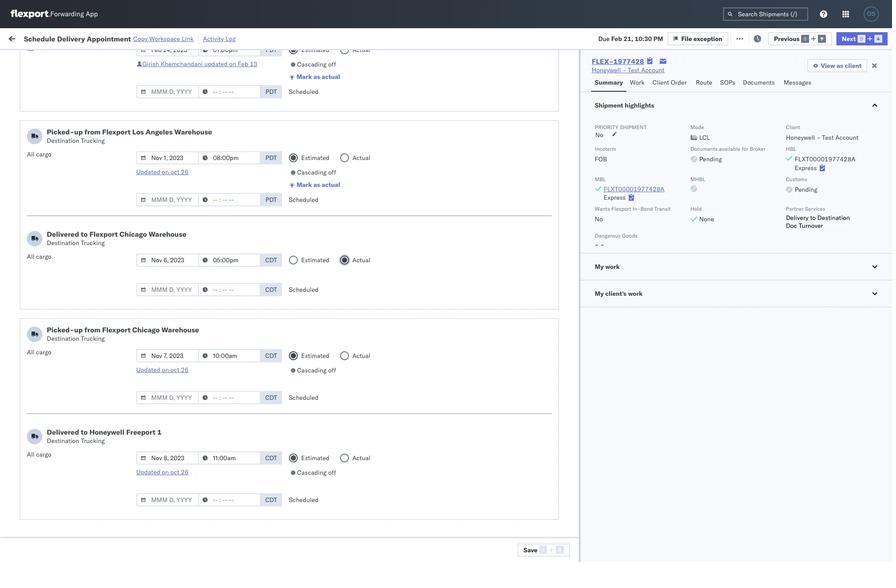 Task type: describe. For each thing, give the bounding box(es) containing it.
est, up 2:59 am est, jan 13, 2023
[[185, 283, 198, 291]]

1 horizontal spatial honeywell
[[592, 66, 621, 74]]

feb left 21,
[[612, 35, 622, 43]]

1 schedule pickup from los angeles, ca button from the top
[[20, 126, 129, 136]]

3 schedule pickup from los angeles, ca from the top
[[20, 185, 129, 193]]

2023 down 2:59 am est, jan 13, 2023
[[226, 322, 241, 330]]

view as client button
[[808, 59, 868, 72]]

activity
[[203, 35, 224, 43]]

lululemon
[[366, 535, 396, 543]]

vandelay
[[366, 360, 392, 368]]

from inside picked-up from flexport chicago warehouse destination trucking
[[84, 326, 100, 335]]

7 fcl from the top
[[322, 263, 333, 271]]

appointment for flex-1846748
[[72, 166, 109, 174]]

3 confirm from the top
[[20, 433, 43, 441]]

documents button
[[740, 75, 781, 92]]

6 fcl from the top
[[322, 205, 333, 213]]

priority
[[595, 124, 619, 131]]

2 -- : -- -- text field from the top
[[198, 452, 261, 465]]

1889466 for schedule pickup from los angeles, ca
[[563, 224, 590, 232]]

mmm d, yyyy text field for chicago
[[136, 350, 199, 363]]

cascading off for delivered to honeywell freeport 1
[[297, 469, 336, 477]]

4 upload customs clearance documents link from the top
[[20, 476, 130, 485]]

9,
[[213, 205, 218, 213]]

appointment for flex-2130387
[[72, 321, 109, 329]]

flex-1889466 for confirm delivery
[[544, 283, 590, 291]]

delivered to honeywell freeport 1 destination trucking
[[47, 428, 162, 445]]

hold
[[691, 206, 702, 212]]

3:00
[[158, 89, 172, 96]]

8 2:59 from the top
[[158, 302, 172, 310]]

11 am from the top
[[173, 302, 183, 310]]

8:30 pm est, feb 4, 2023
[[158, 477, 234, 485]]

confirm for 8:30 am est, feb 3, 2023
[[20, 457, 43, 465]]

1977428
[[614, 57, 644, 66]]

3 2130387 from the top
[[563, 380, 590, 388]]

4 2:59 am edt, nov 5, 2022 from the top
[[158, 166, 236, 174]]

1 1846748 from the top
[[563, 108, 590, 116]]

1 actual from the top
[[322, 73, 340, 81]]

3 schedule pickup from los angeles, ca link from the top
[[20, 224, 129, 232]]

destination inside picked-up from flexport chicago warehouse destination trucking
[[47, 335, 79, 343]]

cdt for -- : -- -- text box related to delivered to honeywell freeport 1
[[265, 497, 277, 505]]

flex-1662119
[[544, 360, 590, 368]]

flexport inside wants flexport in-bond transit no
[[612, 206, 632, 212]]

appointment for flex-2130384
[[72, 399, 109, 407]]

--
[[431, 535, 439, 543]]

previous
[[775, 35, 800, 43]]

est, up 7:00 pm est, dec 23, 2022
[[185, 244, 198, 252]]

schedule for fourth the schedule pickup from los angeles, ca button from the top of the page
[[20, 302, 46, 310]]

workspace
[[149, 35, 180, 43]]

inc.
[[411, 535, 422, 543]]

scheduled for picked-up from flexport chicago warehouse
[[289, 394, 319, 402]]

integration test account - karl lagerfeld for 2:00 am est, feb 7, 2023
[[431, 516, 546, 524]]

11:30 pm est, jan 23, 2023 for schedule pickup from rotterdam, netherlands
[[158, 341, 241, 349]]

1 upload customs clearance documents from the top
[[20, 88, 130, 96]]

scheduled for delivered to flexport chicago warehouse
[[289, 286, 319, 294]]

2:59 am est, jan 13, 2023
[[158, 302, 238, 310]]

5, for schedule delivery appointment link corresponding to flex-1846748
[[213, 166, 219, 174]]

2 clearance from the top
[[68, 205, 97, 213]]

1 horizontal spatial exception
[[754, 34, 783, 42]]

next
[[842, 35, 856, 43]]

ca inside button
[[117, 263, 125, 271]]

3 upload customs clearance documents from the top
[[20, 379, 130, 387]]

to inside partner services delivery to destination doc turnover dangerous goods - -
[[811, 214, 816, 222]]

scheduled for delivered to honeywell freeport 1
[[289, 497, 319, 505]]

client order button
[[649, 75, 693, 92]]

11:30 pm est, jan 28, 2023
[[158, 380, 241, 388]]

est, up 9:00 am est, dec 24, 2022
[[184, 263, 198, 271]]

4 schedule pickup from los angeles, ca link from the top
[[20, 301, 129, 310]]

delivery inside partner services delivery to destination doc turnover dangerous goods - -
[[786, 214, 809, 222]]

trucking inside 'picked-up from flexport los angeles warehouse destination trucking'
[[81, 137, 105, 145]]

jan down 13, at the bottom of page
[[203, 322, 213, 330]]

1662119
[[563, 360, 590, 368]]

4 resize handle column header from the left
[[351, 68, 362, 563]]

1 hlxu6269489, from the top
[[656, 108, 701, 116]]

bookings test consignee
[[431, 302, 501, 310]]

schedule pickup from rotterdam, netherlands button for flex-2130387
[[20, 336, 142, 354]]

1846748 for upload customs clearance documents button related to 2:00 am est, nov 9, 2022's upload customs clearance documents link
[[563, 205, 590, 213]]

2 mark from the top
[[297, 181, 312, 189]]

11:30 for schedule delivery appointment
[[158, 322, 176, 330]]

2 -- : -- -- text field from the top
[[198, 85, 261, 98]]

6 confirm from the top
[[20, 515, 43, 523]]

3 confirm delivery link from the top
[[20, 515, 67, 524]]

4 fcl from the top
[[322, 166, 333, 174]]

:
[[205, 55, 207, 61]]

5 -- : -- -- text field from the top
[[198, 254, 261, 267]]

2:59 am est, jan 25, 2023
[[158, 360, 238, 368]]

confirm delivery for 8:30
[[20, 457, 67, 465]]

on left log at the top of the page
[[216, 34, 224, 42]]

1 estimated from the top
[[301, 46, 330, 54]]

cascading for delivered to honeywell freeport 1
[[297, 469, 327, 477]]

all for delivered to honeywell freeport 1
[[27, 451, 34, 459]]

pm right 7:00 at the top of page
[[173, 263, 183, 271]]

1 omkar savant from the top
[[798, 89, 837, 96]]

bond
[[641, 206, 653, 212]]

5 flex-1846748 from the top
[[544, 186, 590, 194]]

est, up 11:30 pm est, jan 28, 2023
[[185, 360, 198, 368]]

est, down '6:00 am est, feb 6, 2023'
[[185, 516, 198, 524]]

for for ready
[[85, 55, 92, 61]]

6 -- : -- -- text field from the top
[[198, 283, 261, 297]]

3 upload customs clearance documents button from the top
[[20, 534, 130, 544]]

1 clearance from the top
[[68, 88, 97, 96]]

shipment
[[595, 102, 624, 109]]

Search Work text field
[[595, 32, 692, 45]]

lagerfeld for 11:30 pm est, jan 23, 2023
[[519, 322, 546, 330]]

client order
[[653, 79, 687, 87]]

5 2:59 am edt, nov 5, 2022 from the top
[[158, 186, 236, 194]]

warehouse inside delivered to flexport chicago warehouse destination trucking
[[149, 230, 186, 239]]

copy workspace link button
[[133, 35, 194, 43]]

upload customs clearance documents link for first upload customs clearance documents button from the bottom
[[20, 534, 130, 543]]

pm down 2:59 am est, jan 13, 2023
[[177, 322, 187, 330]]

operator
[[798, 72, 819, 79]]

2 schedule pickup from los angeles, ca link from the top
[[20, 146, 129, 155]]

25,
[[211, 360, 221, 368]]

5 schedule pickup from los angeles, ca button from the top
[[20, 360, 129, 369]]

jan left 28,
[[203, 380, 213, 388]]

759 at risk
[[163, 34, 193, 42]]

work inside button
[[630, 79, 645, 87]]

workitem
[[10, 72, 33, 79]]

confirm delivery link for 9:00 am est, dec 24, 2022
[[20, 282, 67, 291]]

documents for second upload customs clearance documents link from the bottom of the page
[[98, 477, 130, 484]]

1 vertical spatial flxt00001977428a
[[604, 185, 665, 193]]

5 2:59 from the top
[[158, 186, 172, 194]]

confirm pickup from rotterdam, netherlands for flex-2130384
[[20, 492, 111, 508]]

by:
[[32, 54, 40, 62]]

5 upload customs clearance documents from the top
[[20, 535, 130, 543]]

9 fcl from the top
[[322, 302, 333, 310]]

6 edt, from the top
[[185, 186, 199, 194]]

2:59 am est, dec 14, 2022 for schedule pickup from los angeles, ca
[[158, 224, 239, 232]]

am for upload customs clearance documents button related to 2:00 am est, nov 9, 2022's upload customs clearance documents link
[[173, 205, 183, 213]]

link
[[182, 35, 194, 43]]

on right updated
[[229, 60, 236, 68]]

3 confirm delivery button from the top
[[20, 515, 67, 525]]

my work inside "button"
[[595, 263, 620, 271]]

flexport demo consignee
[[366, 302, 439, 310]]

5 1846748 from the top
[[563, 186, 590, 194]]

13
[[250, 60, 258, 68]]

3 omkar savant from the top
[[798, 147, 837, 155]]

2:59 for 1st schedule pickup from los angeles, ca link from the top
[[158, 127, 172, 135]]

2023 right 28,
[[226, 380, 241, 388]]

3 test123456 from the top
[[674, 186, 711, 194]]

summary button
[[592, 75, 627, 92]]

1660288
[[563, 89, 590, 96]]

8:30 for 8:30 pm est, jan 30, 2023
[[158, 399, 172, 407]]

3 clearance from the top
[[68, 379, 97, 387]]

7 -- : -- -- text field from the top
[[198, 350, 261, 363]]

1 vertical spatial 23,
[[214, 322, 224, 330]]

flxt00001977428a button
[[604, 185, 665, 193]]

est, left 9,
[[185, 205, 198, 213]]

broker
[[750, 146, 766, 152]]

view
[[821, 62, 836, 70]]

mbl
[[595, 176, 606, 183]]

mark as actual for 2nd -- : -- -- text field from the top
[[297, 73, 340, 81]]

upload customs clearance documents button for 3:00 am edt, aug 19, 2022
[[20, 88, 130, 97]]

6 ceau7522281, from the top
[[609, 205, 655, 213]]

est, up '6:00 am est, feb 6, 2023'
[[184, 477, 198, 485]]

1 vertical spatial no
[[596, 131, 604, 139]]

2023 right the '30,'
[[222, 399, 237, 407]]

10 resize handle column header from the left
[[847, 68, 858, 563]]

1 netherlands from the top
[[20, 345, 55, 353]]

1 -- : -- -- text field from the top
[[198, 43, 261, 57]]

flex-1893174
[[544, 302, 590, 310]]

2023 right 6,
[[219, 496, 235, 504]]

cargo for delivered to honeywell freeport 1
[[36, 451, 51, 459]]

trucking inside delivered to flexport chicago warehouse destination trucking
[[81, 239, 105, 247]]

schedule pickup from los angeles, ca for fourth schedule pickup from los angeles, ca link from the top of the page
[[20, 302, 129, 310]]

cargo for picked-up from flexport los angeles warehouse
[[36, 151, 51, 158]]

karl for 11:30 pm est, jan 23, 2023
[[507, 322, 518, 330]]

confirm delivery button for 8:30 am est, feb 3, 2023
[[20, 457, 67, 466]]

2 2:59 am edt, nov 5, 2022 from the top
[[158, 127, 236, 135]]

2130387 for schedule pickup from rotterdam, netherlands
[[563, 341, 590, 349]]

workitem button
[[5, 70, 144, 79]]

8 resize handle column header from the left
[[659, 68, 669, 563]]

5 fcl from the top
[[322, 186, 333, 194]]

2 upload customs clearance documents from the top
[[20, 205, 130, 213]]

hlxu8034992 for schedule delivery appointment link corresponding to flex-1846748
[[703, 166, 746, 174]]

est, down 11:30 pm est, jan 28, 2023
[[184, 399, 198, 407]]

bookings
[[431, 302, 457, 310]]

activity log button
[[203, 34, 236, 44]]

0 vertical spatial work
[[25, 32, 48, 44]]

for for available
[[742, 146, 749, 152]]

schedule for 1st the schedule pickup from los angeles, ca button from the bottom
[[20, 360, 46, 368]]

2:00 for 2:00 am est, feb 7, 2023
[[158, 516, 172, 524]]

flexport. image
[[11, 10, 50, 19]]

abcdefg78456546 for appointment
[[674, 244, 733, 252]]

3 upload customs clearance documents link from the top
[[20, 379, 130, 388]]

destination inside delivered to flexport chicago warehouse destination trucking
[[47, 239, 79, 247]]

mmm d, yyyy text field for 4th -- : -- -- text field from the top of the page
[[136, 193, 199, 207]]

transit
[[655, 206, 671, 212]]

next button
[[837, 32, 888, 45]]

activity log
[[203, 35, 236, 43]]

los for 3rd the schedule pickup from los angeles, ca button from the top of the page
[[83, 224, 93, 232]]

11 fcl from the top
[[322, 360, 333, 368]]

los for confirm pickup from los angeles, ca button
[[80, 263, 90, 271]]

schedule delivery appointment button for flex-1846748
[[20, 165, 109, 175]]

5 hlxu8034992 from the top
[[703, 185, 746, 193]]

flex-2130384 for 8:30 pm est, feb 4, 2023
[[544, 477, 590, 485]]

schedule pickup from los angeles, ca for 1st schedule pickup from los angeles, ca link from the top
[[20, 127, 129, 135]]

route
[[696, 79, 713, 87]]

13 fcl from the top
[[322, 458, 333, 465]]

confirm for 9:00 am est, dec 24, 2022
[[20, 282, 43, 290]]

3 confirm delivery from the top
[[20, 515, 67, 523]]

5, for first schedule delivery appointment link from the top of the page
[[213, 108, 219, 116]]

1 actual from the top
[[353, 46, 371, 54]]

6,
[[212, 496, 218, 504]]

cascading off for picked-up from flexport los angeles warehouse
[[297, 169, 336, 177]]

express for mbl
[[604, 194, 626, 202]]

schedule delivery appointment button for flex-1889466
[[20, 243, 109, 253]]

summary
[[595, 79, 623, 87]]

dangerous
[[595, 233, 621, 239]]

5, for 2nd schedule pickup from los angeles, ca link
[[213, 147, 219, 155]]

2:00 am est, feb 7, 2023
[[158, 516, 235, 524]]

on for picked-up from flexport los angeles warehouse
[[162, 168, 169, 176]]

1
[[157, 428, 162, 437]]

2 netherlands from the top
[[20, 423, 55, 431]]

5 clearance from the top
[[68, 535, 97, 543]]

destination inside 'picked-up from flexport los angeles warehouse destination trucking'
[[47, 137, 79, 145]]

2023 right 3,
[[219, 458, 235, 465]]

2023 right 10, in the bottom left of the page
[[223, 535, 239, 543]]

goods
[[622, 233, 638, 239]]

pending for customs
[[795, 186, 818, 194]]

pm right 10:30
[[654, 35, 664, 43]]

maeu9736123
[[674, 302, 718, 310]]

1 horizontal spatial mode
[[691, 124, 704, 131]]

205
[[203, 34, 215, 42]]

4 hlxu6269489, from the top
[[656, 166, 701, 174]]

3,
[[212, 458, 218, 465]]

14 fcl from the top
[[322, 477, 333, 485]]

work,
[[93, 55, 107, 61]]

6:00 am est, feb 6, 2023
[[158, 496, 235, 504]]

est, down 8:30 pm est, feb 4, 2023
[[185, 496, 198, 504]]

2:59 for 3rd schedule pickup from los angeles, ca link
[[158, 224, 172, 232]]

ready
[[68, 55, 83, 61]]

3 abcdefg78456546 from the top
[[674, 283, 733, 291]]

3 schedule pickup from los angeles, ca button from the top
[[20, 224, 129, 233]]

schedule pickup from los angeles, ca for 3rd schedule pickup from los angeles, ca link
[[20, 224, 129, 232]]

aug
[[200, 89, 212, 96]]

caiu7969337
[[609, 88, 651, 96]]

at
[[176, 34, 181, 42]]

pm up 8:30 pm est, jan 30, 2023
[[177, 380, 187, 388]]

honeywell inside delivered to honeywell freeport 1 destination trucking
[[89, 428, 125, 437]]

destination inside partner services delivery to destination doc turnover dangerous goods - -
[[818, 214, 850, 222]]

updated on oct 26 for chicago
[[136, 366, 189, 374]]

2:00 am est, nov 9, 2022
[[158, 205, 235, 213]]

1989365
[[563, 535, 590, 543]]

5 ceau7522281, hlxu6269489, hlxu8034992 from the top
[[609, 185, 746, 193]]

actual for picked-up from flexport los angeles warehouse
[[353, 154, 371, 162]]

girish khemchandani updated on feb 13
[[142, 60, 258, 68]]

pm down 11:30 pm est, jan 28, 2023
[[173, 399, 183, 407]]

3 resize handle column header from the left
[[287, 68, 298, 563]]

client for honeywell
[[786, 124, 801, 131]]

status ready for work, blocked, in progress
[[48, 55, 160, 61]]

0 vertical spatial flxt00001977428a
[[795, 155, 856, 163]]

work inside "button"
[[96, 34, 112, 42]]

3 hlxu6269489, from the top
[[656, 147, 701, 155]]

3 fcl from the top
[[322, 147, 333, 155]]

1 flex-1846748 from the top
[[544, 108, 590, 116]]

due
[[599, 35, 610, 43]]

8:30 for 8:30 pm est, feb 4, 2023
[[158, 477, 172, 485]]

schedule delivery appointment link for flex-2130387
[[20, 321, 109, 330]]

os button
[[862, 4, 882, 24]]

5 flex-2130384 from the top
[[544, 516, 590, 524]]

usa
[[397, 535, 410, 543]]

from for 1st the schedule pickup from los angeles, ca button from the bottom
[[69, 360, 82, 368]]

documents for upload customs clearance documents button related to 2:00 am est, nov 9, 2022's upload customs clearance documents link
[[98, 205, 130, 213]]

1 cascading off from the top
[[297, 60, 336, 68]]

schedule pickup from rotterdam, netherlands for flex-2130384
[[20, 414, 115, 431]]

14 ocean fcl from the top
[[302, 477, 333, 485]]

9:00 am est, dec 24, 2022
[[158, 283, 239, 291]]

import
[[75, 34, 95, 42]]

am for 'confirm pickup from rotterdam, netherlands' link for flex-2130384
[[173, 496, 183, 504]]

as inside button
[[837, 62, 844, 70]]

wants
[[595, 206, 610, 212]]

savant for 2nd schedule pickup from los angeles, ca link
[[818, 147, 837, 155]]

in-
[[633, 206, 641, 212]]

2:59 for 2nd schedule pickup from los angeles, ca link
[[158, 147, 172, 155]]

1 schedule delivery appointment from the top
[[20, 107, 109, 115]]

warehouse inside picked-up from flexport chicago warehouse destination trucking
[[162, 326, 199, 335]]

los for 1st the schedule pickup from los angeles, ca button from the bottom
[[83, 360, 93, 368]]

as for 5th -- : -- -- text field from the bottom
[[314, 181, 320, 189]]

est, down the 2:00 am est, feb 7, 2023
[[185, 535, 198, 543]]

1846748 for schedule delivery appointment link corresponding to flex-1846748
[[563, 166, 590, 174]]

2130384 for 6:00 am est, feb 6, 2023
[[563, 496, 590, 504]]

0 horizontal spatial exception
[[694, 35, 723, 43]]

flex-1889466 for confirm pickup from los angeles, ca
[[544, 263, 590, 271]]

0 horizontal spatial my work
[[9, 32, 48, 44]]

3 pdt from the top
[[266, 154, 277, 162]]

7 resize handle column header from the left
[[594, 68, 605, 563]]

ymluw236679313
[[674, 89, 730, 96]]

est, up 2:59 am est, jan 25, 2023
[[188, 341, 202, 349]]

am for 5th schedule pickup from los angeles, ca link from the top
[[173, 360, 183, 368]]

edt, for 2nd schedule pickup from los angeles, ca link
[[185, 147, 199, 155]]

client
[[845, 62, 862, 70]]

5 schedule pickup from los angeles, ca link from the top
[[20, 360, 129, 368]]

feb left 13
[[238, 60, 248, 68]]

2 pdt from the top
[[266, 88, 277, 96]]

10 fcl from the top
[[322, 322, 333, 330]]

pending for documents available for broker
[[700, 155, 722, 163]]

log
[[226, 35, 236, 43]]

schedule delivery appointment link for flex-1889466
[[20, 243, 109, 252]]

est, up 8:30 pm est, jan 30, 2023
[[188, 380, 202, 388]]

all cargo for picked-up from flexport los angeles warehouse
[[27, 151, 51, 158]]

2 actual from the top
[[322, 181, 340, 189]]

jan left 13, at the bottom of page
[[200, 302, 210, 310]]

4 schedule pickup from los angeles, ca button from the top
[[20, 301, 129, 311]]

0 vertical spatial my
[[9, 32, 23, 44]]

1 cascading from the top
[[297, 60, 327, 68]]

1 mmm d, yyyy text field from the top
[[136, 85, 199, 98]]

6 flex-1846748 from the top
[[544, 205, 590, 213]]

cargo for picked-up from flexport chicago warehouse
[[36, 349, 51, 357]]

feb for 8:30 am est, feb 3, 2023
[[200, 458, 211, 465]]

6 am from the top
[[173, 186, 183, 194]]

all cargo for delivered to flexport chicago warehouse
[[27, 253, 51, 261]]

jan left 25,
[[200, 360, 210, 368]]

2 2130384 from the top
[[563, 419, 590, 427]]

1846748 for 1st schedule pickup from los angeles, ca link from the top
[[563, 127, 590, 135]]

angeles, for fourth schedule pickup from los angeles, ca link from the top of the page
[[95, 302, 119, 310]]

partner services delivery to destination doc turnover dangerous goods - -
[[595, 206, 850, 249]]

uetu5238478 for schedule pickup from los angeles, ca
[[656, 224, 699, 232]]

est, down 2:00 am est, nov 9, 2022
[[185, 224, 198, 232]]

4 omkar savant from the top
[[798, 166, 837, 174]]

759
[[163, 34, 174, 42]]

action
[[862, 34, 881, 42]]

message
[[119, 34, 144, 42]]

confirm pickup from los angeles, ca button
[[20, 262, 125, 272]]

1 horizontal spatial file exception
[[742, 34, 783, 42]]

los inside 'picked-up from flexport los angeles warehouse destination trucking'
[[132, 128, 144, 136]]

12 fcl from the top
[[322, 399, 333, 407]]

warehouse inside 'picked-up from flexport los angeles warehouse destination trucking'
[[174, 128, 212, 136]]

1 edt, from the top
[[185, 89, 199, 96]]



Task type: vqa. For each thing, say whether or not it's contained in the screenshot.
5th Schedule Pickup from Los Angeles, CA button from the top of the page
yes



Task type: locate. For each thing, give the bounding box(es) containing it.
3 upload from the top
[[20, 379, 40, 387]]

picked- inside picked-up from flexport chicago warehouse destination trucking
[[47, 326, 74, 335]]

my up filtered
[[9, 32, 23, 44]]

1 schedule delivery appointment button from the top
[[20, 107, 109, 117]]

schedule pickup from rotterdam, netherlands link for flex-2130384
[[20, 413, 142, 431]]

flxt00001977428a down 'hbl'
[[795, 155, 856, 163]]

0 horizontal spatial numbers
[[609, 75, 631, 82]]

5 schedule pickup from los angeles, ca from the top
[[20, 302, 129, 310]]

est, up 8:30 pm est, feb 4, 2023
[[185, 458, 198, 465]]

my work up filtered by:
[[9, 32, 48, 44]]

file up mbl/mawb
[[682, 35, 692, 43]]

13,
[[211, 302, 221, 310]]

0 vertical spatial lagerfeld
[[519, 322, 546, 330]]

ocean fcl for schedule delivery appointment link associated with flex-2130387
[[302, 322, 333, 330]]

2 hlxu6269489, from the top
[[656, 127, 701, 135]]

lhuu7894563, up my client's work
[[609, 263, 655, 271]]

0 vertical spatial 23,
[[212, 263, 222, 271]]

confirm pickup from rotterdam, netherlands for flex-2130387
[[20, 433, 111, 450]]

26
[[181, 168, 189, 176], [181, 366, 189, 374], [181, 469, 189, 477]]

consignee for bookings test consignee
[[472, 302, 501, 310]]

flex-1660288 button
[[530, 86, 592, 99], [530, 86, 592, 99]]

3 scheduled from the top
[[289, 286, 319, 294]]

21,
[[624, 35, 634, 43]]

am for 8:30 am est, feb 3, 2023's confirm delivery link
[[173, 458, 183, 465]]

0 vertical spatial 11:30 pm est, jan 23, 2023
[[158, 322, 241, 330]]

1 vertical spatial for
[[742, 146, 749, 152]]

my client's work button
[[581, 281, 893, 307]]

mode
[[302, 72, 316, 79], [691, 124, 704, 131]]

1 horizontal spatial pending
[[795, 186, 818, 194]]

dec up 9:00 am est, dec 24, 2022
[[199, 263, 211, 271]]

honeywell left freeport
[[89, 428, 125, 437]]

schedule pickup from los angeles, ca link
[[20, 126, 129, 135], [20, 146, 129, 155], [20, 224, 129, 232], [20, 301, 129, 310], [20, 360, 129, 368]]

clearance
[[68, 88, 97, 96], [68, 205, 97, 213], [68, 379, 97, 387], [68, 477, 97, 484], [68, 535, 97, 543]]

ocean fcl for schedule delivery appointment link related to flex-2130384
[[302, 399, 333, 407]]

bosch for 7:00 pm est, dec 23, 2022
[[366, 263, 384, 271]]

file exception button
[[728, 32, 788, 45], [728, 32, 788, 45], [668, 32, 729, 45], [668, 32, 729, 45]]

upload customs clearance documents button
[[20, 88, 130, 97], [20, 204, 130, 214], [20, 534, 130, 544]]

ocean fcl for first schedule delivery appointment link from the top of the page
[[302, 108, 333, 116]]

2 vertical spatial 8:30
[[158, 477, 172, 485]]

2 mmm d, yyyy text field from the top
[[136, 151, 199, 165]]

maeu1234567
[[38, 44, 82, 52]]

freeport
[[126, 428, 156, 437]]

test123456 up "none"
[[674, 205, 711, 213]]

flexport inside 'picked-up from flexport los angeles warehouse destination trucking'
[[102, 128, 131, 136]]

14, up 7:00 pm est, dec 23, 2022
[[213, 244, 222, 252]]

0 vertical spatial 8:30
[[158, 399, 172, 407]]

pm up 2:59 am est, jan 25, 2023
[[177, 341, 187, 349]]

confirm pickup from rotterdam, netherlands button for flex-2130387
[[20, 433, 142, 451]]

1 -- : -- -- text field from the top
[[198, 392, 261, 405]]

2023 right 25,
[[222, 360, 238, 368]]

11:30 down 2:59 am est, jan 13, 2023
[[158, 322, 176, 330]]

mmm d, yyyy text field for 1
[[136, 452, 199, 465]]

0 vertical spatial mark
[[297, 73, 312, 81]]

hlxu8034992 up documents available for broker on the top right
[[703, 127, 746, 135]]

7,
[[212, 516, 218, 524]]

15 am from the top
[[173, 516, 183, 524]]

est,
[[185, 205, 198, 213], [185, 224, 198, 232], [185, 244, 198, 252], [184, 263, 198, 271], [185, 283, 198, 291], [185, 302, 198, 310], [188, 322, 202, 330], [188, 341, 202, 349], [185, 360, 198, 368], [188, 380, 202, 388], [184, 399, 198, 407], [185, 458, 198, 465], [184, 477, 198, 485], [185, 496, 198, 504], [185, 516, 198, 524], [185, 535, 198, 543]]

2 vertical spatial no
[[595, 215, 603, 223]]

0 horizontal spatial flxt00001977428a
[[604, 185, 665, 193]]

feb for 6:00 am est, feb 6, 2023
[[200, 496, 211, 504]]

for left work,
[[85, 55, 92, 61]]

honeywell inside client honeywell - test account incoterm fob
[[786, 134, 816, 142]]

los for first the schedule pickup from los angeles, ca button
[[83, 127, 93, 135]]

ocean fcl for 'confirm pickup from rotterdam, netherlands' link for flex-2130384
[[302, 496, 333, 504]]

2 confirm pickup from rotterdam, netherlands button from the top
[[20, 491, 142, 510]]

2:59 for first schedule delivery appointment link from the top of the page
[[158, 108, 172, 116]]

0 vertical spatial schedule pickup from rotterdam, netherlands button
[[20, 336, 142, 354]]

schedule delivery appointment for flex-2130384
[[20, 399, 109, 407]]

schedule delivery appointment link for flex-1846748
[[20, 165, 109, 174]]

11:30 for schedule pickup from rotterdam, netherlands
[[158, 341, 176, 349]]

feb for 8:30 pm est, feb 4, 2023
[[199, 477, 210, 485]]

-- : -- -- text field
[[198, 392, 261, 405], [198, 452, 261, 465], [198, 494, 261, 507]]

mark
[[297, 73, 312, 81], [297, 181, 312, 189]]

1 picked- from the top
[[47, 128, 74, 136]]

angeles, for the confirm pickup from los angeles, ca link
[[91, 263, 115, 271]]

3 cascading from the top
[[297, 367, 327, 375]]

my work button
[[581, 254, 893, 280]]

to inside delivered to honeywell freeport 1 destination trucking
[[81, 428, 88, 437]]

5 mmm d, yyyy text field from the top
[[136, 283, 199, 297]]

1 vertical spatial lagerfeld
[[519, 516, 546, 524]]

test123456 down ymluw236679313
[[674, 127, 711, 135]]

no inside wants flexport in-bond transit no
[[595, 215, 603, 223]]

filtered by:
[[9, 54, 40, 62]]

schedule for flex-1846748 schedule delivery appointment button
[[20, 166, 46, 174]]

1846748 for 2nd schedule pickup from los angeles, ca link
[[563, 147, 590, 155]]

ocean fcl
[[302, 89, 333, 96], [302, 108, 333, 116], [302, 147, 333, 155], [302, 166, 333, 174], [302, 186, 333, 194], [302, 205, 333, 213], [302, 263, 333, 271], [302, 283, 333, 291], [302, 302, 333, 310], [302, 322, 333, 330], [302, 360, 333, 368], [302, 399, 333, 407], [302, 458, 333, 465], [302, 477, 333, 485], [302, 496, 333, 504], [302, 516, 333, 524]]

from inside 'picked-up from flexport los angeles warehouse destination trucking'
[[84, 128, 100, 136]]

my inside "button"
[[595, 263, 604, 271]]

4 off from the top
[[328, 469, 336, 477]]

1 2:00 from the top
[[158, 205, 172, 213]]

1 karl from the top
[[507, 322, 518, 330]]

3 omkar from the top
[[798, 147, 816, 155]]

1 horizontal spatial work
[[606, 263, 620, 271]]

4 schedule delivery appointment from the top
[[20, 321, 109, 329]]

0 vertical spatial express
[[795, 164, 817, 172]]

26 up 8:30 pm est, feb 4, 2023
[[181, 469, 189, 477]]

work up "by:"
[[25, 32, 48, 44]]

actions
[[863, 72, 881, 79]]

upload customs clearance documents link
[[20, 88, 130, 96], [20, 204, 130, 213], [20, 379, 130, 388], [20, 476, 130, 485], [20, 534, 130, 543]]

1 vertical spatial actual
[[322, 181, 340, 189]]

9:00
[[158, 283, 172, 291]]

lagerfeld down the flex-1893174
[[519, 322, 546, 330]]

1 vertical spatial schedule pickup from rotterdam, netherlands link
[[20, 413, 142, 431]]

3 2:59 am edt, nov 5, 2022 from the top
[[158, 147, 236, 155]]

2:59 am est, dec 14, 2022 up 7:00 pm est, dec 23, 2022
[[158, 244, 239, 252]]

1 vertical spatial integration
[[431, 516, 461, 524]]

0 horizontal spatial for
[[85, 55, 92, 61]]

off for delivered to honeywell freeport 1
[[328, 469, 336, 477]]

1 vertical spatial confirm pickup from rotterdam, netherlands button
[[20, 491, 142, 510]]

0 vertical spatial pending
[[700, 155, 722, 163]]

uetu5238478 for schedule delivery appointment
[[656, 244, 699, 252]]

schedule pickup from rotterdam, netherlands for flex-2130387
[[20, 336, 115, 353]]

am for first schedule delivery appointment link from the top of the page
[[173, 108, 183, 116]]

file exception up the mbl/mawb numbers
[[682, 35, 723, 43]]

chicago inside picked-up from flexport chicago warehouse destination trucking
[[132, 326, 160, 335]]

updated up 6:00
[[136, 469, 160, 477]]

delivered inside delivered to honeywell freeport 1 destination trucking
[[47, 428, 79, 437]]

2 vertical spatial work
[[628, 290, 643, 298]]

mode inside mode button
[[302, 72, 316, 79]]

honeywell up 'hbl'
[[786, 134, 816, 142]]

6 2:59 from the top
[[158, 224, 172, 232]]

2 14, from the top
[[213, 244, 222, 252]]

5,
[[213, 108, 219, 116], [213, 127, 219, 135], [213, 147, 219, 155], [213, 166, 219, 174], [213, 186, 219, 194]]

1 vertical spatial schedule pickup from rotterdam, netherlands
[[20, 414, 115, 431]]

4 savant from the top
[[818, 166, 837, 174]]

no right :
[[209, 55, 216, 61]]

work up caiu7969337
[[630, 79, 645, 87]]

work button
[[627, 75, 649, 92]]

0 horizontal spatial express
[[604, 194, 626, 202]]

1 vertical spatial updated on oct 26 button
[[136, 366, 189, 374]]

0 vertical spatial actual
[[322, 73, 340, 81]]

5 5, from the top
[[213, 186, 219, 194]]

am for 2nd schedule pickup from los angeles, ca link
[[173, 147, 183, 155]]

1 horizontal spatial express
[[795, 164, 817, 172]]

pending down documents available for broker on the top right
[[700, 155, 722, 163]]

10:30
[[635, 35, 652, 43]]

ocean fcl for upload customs clearance documents link for 3:00 am edt, aug 19, 2022 upload customs clearance documents button
[[302, 89, 333, 96]]

flex-1889466 for schedule pickup from los angeles, ca
[[544, 224, 590, 232]]

1 vertical spatial work
[[630, 79, 645, 87]]

0 vertical spatial warehouse
[[174, 128, 212, 136]]

schedule pickup from rotterdam, netherlands link for flex-2130387
[[20, 336, 142, 353]]

3 1889466 from the top
[[563, 263, 590, 271]]

schedule pickup from rotterdam, netherlands button for flex-2130384
[[20, 413, 142, 432]]

3 trucking from the top
[[81, 335, 105, 343]]

off for picked-up from flexport los angeles warehouse
[[328, 169, 336, 177]]

2 confirm from the top
[[20, 282, 43, 290]]

documents available for broker
[[691, 146, 766, 152]]

3 uetu5238478 from the top
[[656, 263, 699, 271]]

lcl
[[700, 134, 710, 142]]

2 vertical spatial oct
[[171, 469, 179, 477]]

1 schedule pickup from los angeles, ca link from the top
[[20, 126, 129, 135]]

3 am from the top
[[173, 127, 183, 135]]

jan left the '30,'
[[199, 399, 209, 407]]

2 vertical spatial mmm d, yyyy text field
[[136, 452, 199, 465]]

2 vertical spatial updated
[[136, 469, 160, 477]]

demo
[[391, 302, 408, 310]]

3 estimated from the top
[[301, 256, 330, 264]]

test123456 for upload customs clearance documents button related to 2:00 am est, nov 9, 2022's upload customs clearance documents link
[[674, 205, 711, 213]]

pending up services
[[795, 186, 818, 194]]

air
[[302, 535, 310, 543]]

1 horizontal spatial consignee
[[472, 302, 501, 310]]

0 vertical spatial work
[[96, 34, 112, 42]]

-- : -- -- text field up 4,
[[198, 452, 261, 465]]

partner
[[786, 206, 804, 212]]

ceau7522281, down flxt00001977428a button
[[609, 205, 655, 213]]

bosch ocean test
[[366, 108, 417, 116], [431, 108, 481, 116], [366, 263, 417, 271]]

test123456 down lcl
[[674, 147, 711, 155]]

import work
[[75, 34, 112, 42]]

delivered
[[47, 230, 79, 239], [47, 428, 79, 437]]

0 horizontal spatial file exception
[[682, 35, 723, 43]]

upload for first upload customs clearance documents button from the bottom upload customs clearance documents link
[[20, 535, 40, 543]]

schedule pickup from rotterdam, netherlands button
[[20, 336, 142, 354], [20, 413, 142, 432]]

2 vertical spatial confirm delivery
[[20, 515, 67, 523]]

4 cascading from the top
[[297, 469, 327, 477]]

exception up the mbl/mawb numbers
[[694, 35, 723, 43]]

delivered for delivered to honeywell freeport 1
[[47, 428, 79, 437]]

8:30 up 1
[[158, 399, 172, 407]]

test123456 for 1st schedule pickup from los angeles, ca link from the top
[[674, 127, 711, 135]]

2023 right 4,
[[219, 477, 234, 485]]

client inside client honeywell - test account incoterm fob
[[786, 124, 801, 131]]

track
[[225, 34, 239, 42]]

-- : -- -- text field
[[198, 43, 261, 57], [198, 85, 261, 98], [198, 151, 261, 165], [198, 193, 261, 207], [198, 254, 261, 267], [198, 283, 261, 297], [198, 350, 261, 363]]

schedule for fourth the schedule pickup from los angeles, ca button from the bottom of the page
[[20, 146, 46, 154]]

dec for confirm pickup from los angeles, ca
[[199, 263, 211, 271]]

resize handle column header
[[142, 68, 153, 563], [252, 68, 263, 563], [287, 68, 298, 563], [351, 68, 362, 563], [416, 68, 426, 563], [515, 68, 526, 563], [594, 68, 605, 563], [659, 68, 669, 563], [783, 68, 793, 563], [847, 68, 858, 563], [877, 68, 887, 563]]

9 ocean fcl from the top
[[302, 302, 333, 310]]

all for delivered to flexport chicago warehouse
[[27, 253, 34, 261]]

1 vertical spatial confirm pickup from rotterdam, netherlands link
[[20, 491, 142, 509]]

updated
[[136, 168, 160, 176], [136, 366, 160, 374], [136, 469, 160, 477]]

0 horizontal spatial file
[[682, 35, 692, 43]]

lagerfeld up save
[[519, 516, 546, 524]]

1 vertical spatial 14,
[[213, 244, 222, 252]]

jan up 25,
[[203, 341, 213, 349]]

shipment highlights button
[[581, 92, 893, 119]]

1 vertical spatial 8:30
[[158, 458, 172, 465]]

lagerfeld for 2:00 am est, feb 7, 2023
[[519, 516, 546, 524]]

dec down 2:00 am est, nov 9, 2022
[[200, 224, 211, 232]]

updated on oct 26 button for los
[[136, 168, 189, 176]]

feb left 3,
[[200, 458, 211, 465]]

5 hlxu6269489, from the top
[[656, 185, 701, 193]]

2 updated from the top
[[136, 366, 160, 374]]

documents for upload customs clearance documents link for 3:00 am edt, aug 19, 2022 upload customs clearance documents button
[[98, 88, 130, 96]]

10,
[[212, 535, 222, 543]]

0 vertical spatial mmm d, yyyy text field
[[136, 85, 199, 98]]

0 vertical spatial to
[[811, 214, 816, 222]]

confirm pickup from los angeles, ca
[[20, 263, 125, 271]]

mbl/mawb numbers button
[[669, 70, 784, 79]]

from for fourth the schedule pickup from los angeles, ca button from the bottom of the page
[[69, 146, 82, 154]]

2 vertical spatial 23,
[[214, 341, 224, 349]]

2 vertical spatial confirm delivery link
[[20, 515, 67, 524]]

upload for upload customs clearance documents link for 3:00 am edt, aug 19, 2022 upload customs clearance documents button
[[20, 88, 40, 96]]

11:30 pm est, jan 23, 2023
[[158, 322, 241, 330], [158, 341, 241, 349]]

work right import
[[96, 34, 112, 42]]

for left the "broker" at the right of the page
[[742, 146, 749, 152]]

mmm d, yyyy text field up 11:30 pm est, jan 28, 2023
[[136, 350, 199, 363]]

4 mmm d, yyyy text field from the top
[[136, 254, 199, 267]]

2 vertical spatial my
[[595, 290, 604, 298]]

4 lhuu7894563, uetu5238478 from the top
[[609, 283, 699, 290]]

0 vertical spatial confirm pickup from rotterdam, netherlands
[[20, 433, 111, 450]]

flex-1977428 link
[[592, 57, 644, 66]]

3 11:30 from the top
[[158, 380, 176, 388]]

4 scheduled from the top
[[289, 394, 319, 402]]

2 vertical spatial warehouse
[[162, 326, 199, 335]]

3 ceau7522281, hlxu6269489, hlxu8034992 from the top
[[609, 147, 746, 155]]

ceau7522281, up the shipment
[[609, 108, 655, 116]]

hlxu8034992 for first schedule delivery appointment link from the top of the page
[[703, 108, 746, 116]]

2 omkar savant from the top
[[798, 127, 837, 135]]

2:59 am est, dec 14, 2022 down 2:00 am est, nov 9, 2022
[[158, 224, 239, 232]]

work inside my work "button"
[[606, 263, 620, 271]]

Search Shipments (/) text field
[[724, 8, 809, 21]]

2 vertical spatial abcdefg78456546
[[674, 283, 733, 291]]

16 fcl from the top
[[322, 516, 333, 524]]

account inside client honeywell - test account incoterm fob
[[836, 134, 859, 142]]

picked- inside 'picked-up from flexport los angeles warehouse destination trucking'
[[47, 128, 74, 136]]

1 vertical spatial as
[[314, 73, 320, 81]]

3 26 from the top
[[181, 469, 189, 477]]

0 vertical spatial confirm pickup from rotterdam, netherlands button
[[20, 433, 142, 451]]

picked- for picked-up from flexport los angeles warehouse
[[47, 128, 74, 136]]

28,
[[214, 380, 224, 388]]

message (0)
[[119, 34, 155, 42]]

ocean fcl for 9:00 am est, dec 24, 2022 confirm delivery link
[[302, 283, 333, 291]]

client honeywell - test account incoterm fob
[[595, 124, 859, 163]]

1 mark from the top
[[297, 73, 312, 81]]

11:30 up 2:59 am est, jan 25, 2023
[[158, 341, 176, 349]]

2 confirm delivery from the top
[[20, 457, 67, 465]]

6 mmm d, yyyy text field from the top
[[136, 392, 199, 405]]

5 ocean fcl from the top
[[302, 186, 333, 194]]

schedule delivery appointment link for flex-2130384
[[20, 398, 109, 407]]

hlxu8034992 down mhbl
[[703, 185, 746, 193]]

los for fourth the schedule pickup from los angeles, ca button from the top of the page
[[83, 302, 93, 310]]

0 horizontal spatial client
[[653, 79, 670, 87]]

0 vertical spatial no
[[209, 55, 216, 61]]

test123456 down mhbl
[[674, 186, 711, 194]]

scheduled
[[289, 88, 319, 96], [289, 196, 319, 204], [289, 286, 319, 294], [289, 394, 319, 402], [289, 497, 319, 505]]

in
[[132, 55, 137, 61]]

ceau7522281, down shipment highlights
[[609, 127, 655, 135]]

save button
[[518, 544, 570, 558]]

1 11:30 from the top
[[158, 322, 176, 330]]

nov
[[200, 108, 212, 116], [200, 127, 212, 135], [200, 147, 212, 155], [200, 166, 212, 174], [200, 186, 212, 194], [200, 205, 211, 213]]

mark as actual for 4th -- : -- -- text field from the top of the page
[[297, 181, 340, 189]]

trucking inside picked-up from flexport chicago warehouse destination trucking
[[81, 335, 105, 343]]

1 vertical spatial updated
[[136, 366, 160, 374]]

2 vertical spatial upload customs clearance documents button
[[20, 534, 130, 544]]

2 horizontal spatial work
[[628, 290, 643, 298]]

available
[[720, 146, 741, 152]]

1 horizontal spatial for
[[742, 146, 749, 152]]

4 flex-2130387 from the top
[[544, 438, 590, 446]]

schedule delivery appointment link
[[20, 107, 109, 116], [20, 165, 109, 174], [20, 243, 109, 252], [20, 321, 109, 330], [20, 398, 109, 407]]

test123456
[[674, 127, 711, 135], [674, 147, 711, 155], [674, 186, 711, 194], [674, 205, 711, 213]]

uetu5238478 for confirm delivery
[[656, 283, 699, 290]]

16 am from the top
[[173, 535, 183, 543]]

1 off from the top
[[328, 60, 336, 68]]

schedule pickup from los angeles, ca for 2nd schedule pickup from los angeles, ca link
[[20, 146, 129, 154]]

numbers
[[706, 72, 728, 79], [609, 75, 631, 82]]

schedule for 3rd the schedule pickup from los angeles, ca button from the top of the page
[[20, 224, 46, 232]]

1 vertical spatial my work
[[595, 263, 620, 271]]

confirm pickup from rotterdam, netherlands button
[[20, 433, 142, 451], [20, 491, 142, 510]]

updated for chicago
[[136, 366, 160, 374]]

1 am from the top
[[173, 89, 183, 96]]

test123456 for 2nd schedule pickup from los angeles, ca link
[[674, 147, 711, 155]]

-- : -- -- text field up 7,
[[198, 494, 261, 507]]

6 hlxu6269489, from the top
[[656, 205, 701, 213]]

0 vertical spatial my work
[[9, 32, 48, 44]]

ceau7522281, hlxu6269489, hlxu8034992 for 2nd schedule pickup from los angeles, ca link
[[609, 147, 746, 155]]

4 trucking from the top
[[81, 437, 105, 445]]

lhuu7894563,
[[609, 224, 655, 232], [609, 244, 655, 252], [609, 263, 655, 271], [609, 283, 655, 290]]

work inside my client's work button
[[628, 290, 643, 298]]

karl for 2:00 am est, feb 7, 2023
[[507, 516, 518, 524]]

0 horizontal spatial pending
[[700, 155, 722, 163]]

5 actual from the top
[[353, 455, 371, 463]]

integration for 2:00 am est, feb 7, 2023
[[431, 516, 461, 524]]

exception
[[754, 34, 783, 42], [694, 35, 723, 43]]

2 test123456 from the top
[[674, 147, 711, 155]]

est, down 2:59 am est, jan 13, 2023
[[188, 322, 202, 330]]

angeles,
[[95, 127, 119, 135], [95, 146, 119, 154], [95, 185, 119, 193], [95, 224, 119, 232], [91, 263, 115, 271], [95, 302, 119, 310], [95, 360, 119, 368]]

11 ocean fcl from the top
[[302, 360, 333, 368]]

updated on oct 26 down angeles at top
[[136, 168, 189, 176]]

mmm d, yyyy text field for seventh -- : -- -- text field from the bottom
[[136, 43, 199, 57]]

3 8:30 from the top
[[158, 477, 172, 485]]

0 vertical spatial as
[[837, 62, 844, 70]]

3:00 am edt, aug 19, 2022
[[158, 89, 240, 96]]

0 vertical spatial integration test account - karl lagerfeld
[[431, 322, 546, 330]]

am for 9:00 am est, dec 24, 2022 confirm delivery link
[[173, 283, 183, 291]]

- inside client honeywell - test account incoterm fob
[[817, 134, 821, 142]]

integration for 11:30 pm est, jan 23, 2023
[[431, 322, 461, 330]]

1 vertical spatial picked-
[[47, 326, 74, 335]]

1 updated on oct 26 from the top
[[136, 168, 189, 176]]

4 flex-1889466 from the top
[[544, 283, 590, 291]]

2 upload customs clearance documents link from the top
[[20, 204, 130, 213]]

flexport inside picked-up from flexport chicago warehouse destination trucking
[[102, 326, 131, 335]]

schedule pickup from los angeles, ca
[[20, 127, 129, 135], [20, 146, 129, 154], [20, 185, 129, 193], [20, 224, 129, 232], [20, 302, 129, 310], [20, 360, 129, 368]]

1893174
[[563, 302, 590, 310]]

edt, for 1st schedule pickup from los angeles, ca link from the top
[[185, 127, 199, 135]]

2 5, from the top
[[213, 127, 219, 135]]

on for picked-up from flexport chicago warehouse
[[162, 366, 169, 374]]

0 vertical spatial integration
[[431, 322, 461, 330]]

23, up 24,
[[212, 263, 222, 271]]

ocean fcl for schedule delivery appointment link corresponding to flex-1846748
[[302, 166, 333, 174]]

schedule
[[24, 34, 55, 43], [20, 107, 46, 115], [20, 127, 46, 135], [20, 146, 46, 154], [20, 166, 46, 174], [20, 185, 46, 193], [20, 224, 46, 232], [20, 243, 46, 251], [20, 302, 46, 310], [20, 321, 46, 329], [20, 336, 46, 344], [20, 360, 46, 368], [20, 399, 46, 407], [20, 414, 46, 422]]

confirm inside button
[[20, 263, 43, 271]]

23, up 25,
[[214, 341, 224, 349]]

8:30 down 1
[[158, 458, 172, 465]]

to inside delivered to flexport chicago warehouse destination trucking
[[81, 230, 88, 239]]

2023 up 2:59 am est, jan 25, 2023
[[226, 341, 241, 349]]

1 omkar from the top
[[798, 89, 816, 96]]

1 horizontal spatial file
[[742, 34, 752, 42]]

0 horizontal spatial honeywell
[[89, 428, 125, 437]]

confirm for 7:00 pm est, dec 23, 2022
[[20, 263, 43, 271]]

cascading
[[297, 60, 327, 68], [297, 169, 327, 177], [297, 367, 327, 375], [297, 469, 327, 477]]

lhuu7894563, uetu5238478 for confirm pickup from los angeles, ca
[[609, 263, 699, 271]]

3 off from the top
[[328, 367, 336, 375]]

status
[[48, 55, 64, 61]]

0 vertical spatial client
[[653, 79, 670, 87]]

delivered inside delivered to flexport chicago warehouse destination trucking
[[47, 230, 79, 239]]

up inside picked-up from flexport chicago warehouse destination trucking
[[74, 326, 83, 335]]

hlxu8034992
[[703, 108, 746, 116], [703, 127, 746, 135], [703, 147, 746, 155], [703, 166, 746, 174], [703, 185, 746, 193], [703, 205, 746, 213]]

6 resize handle column header from the left
[[515, 68, 526, 563]]

flex-1660288
[[544, 89, 590, 96]]

2 vertical spatial confirm delivery button
[[20, 515, 67, 525]]

MMM D, YYYY text field
[[136, 43, 199, 57], [136, 151, 199, 165], [136, 193, 199, 207], [136, 254, 199, 267], [136, 283, 199, 297], [136, 392, 199, 405], [136, 494, 199, 507]]

1889466 for confirm delivery
[[563, 283, 590, 291]]

numbers inside container numbers
[[609, 75, 631, 82]]

0 vertical spatial up
[[74, 128, 83, 136]]

3 schedule delivery appointment from the top
[[20, 243, 109, 251]]

est, down 9:00 am est, dec 24, 2022
[[185, 302, 198, 310]]

lhuu7894563, up the msdu7304509
[[609, 283, 655, 290]]

1 horizontal spatial numbers
[[706, 72, 728, 79]]

lhuu7894563, up 'goods'
[[609, 224, 655, 232]]

girish
[[142, 60, 159, 68]]

1 lagerfeld from the top
[[519, 322, 546, 330]]

to for picked-up from flexport chicago warehouse
[[81, 428, 88, 437]]

1 14, from the top
[[213, 224, 222, 232]]

hlxu8034992 down lcl
[[703, 147, 746, 155]]

flex-1989365
[[544, 535, 590, 543]]

1 vertical spatial confirm delivery link
[[20, 457, 67, 465]]

file
[[742, 34, 752, 42], [682, 35, 692, 43]]

2023 right 13, at the bottom of page
[[222, 302, 238, 310]]

3 all from the top
[[27, 349, 34, 357]]

confirm pickup from rotterdam, netherlands button for flex-2130384
[[20, 491, 142, 510]]

2 vertical spatial -- : -- -- text field
[[198, 494, 261, 507]]

6:00
[[158, 496, 172, 504]]

1 vertical spatial updated on oct 26
[[136, 366, 189, 374]]

oct up 8:30 pm est, feb 4, 2023
[[171, 469, 179, 477]]

lhuu7894563, for confirm delivery
[[609, 283, 655, 290]]

pm down 8:30 am est, feb 3, 2023
[[173, 477, 183, 485]]

4 schedule delivery appointment link from the top
[[20, 321, 109, 330]]

test inside client honeywell - test account incoterm fob
[[823, 134, 834, 142]]

feb left 4,
[[199, 477, 210, 485]]

1 up from the top
[[74, 128, 83, 136]]

1 consignee from the left
[[409, 302, 439, 310]]

0 vertical spatial chicago
[[120, 230, 147, 239]]

uetu5238478 for confirm pickup from los angeles, ca
[[656, 263, 699, 271]]

1 vertical spatial 2:59 am est, dec 14, 2022
[[158, 244, 239, 252]]

updated on oct 26 up 11:30 pm est, jan 28, 2023
[[136, 366, 189, 374]]

lhuu7894563, uetu5238478 for schedule pickup from los angeles, ca
[[609, 224, 699, 232]]

my down dangerous
[[595, 263, 604, 271]]

batch action button
[[829, 32, 887, 45]]

mbl/mawb numbers
[[674, 72, 728, 79]]

26 for picked-up from flexport chicago warehouse
[[181, 366, 189, 374]]

1 vertical spatial 2:00
[[158, 516, 172, 524]]

2023 right 7,
[[219, 516, 235, 524]]

no down priority at the right
[[596, 131, 604, 139]]

4 upload customs clearance documents from the top
[[20, 477, 130, 484]]

warehouse
[[174, 128, 212, 136], [149, 230, 186, 239], [162, 326, 199, 335]]

flexport inside delivered to flexport chicago warehouse destination trucking
[[89, 230, 118, 239]]

1 horizontal spatial client
[[786, 124, 801, 131]]

1 resize handle column header from the left
[[142, 68, 153, 563]]

mmm d, yyyy text field for third -- : -- -- text field from the bottom of the page
[[136, 254, 199, 267]]

2130387
[[563, 322, 590, 330], [563, 341, 590, 349], [563, 380, 590, 388], [563, 438, 590, 446], [563, 458, 590, 465]]

4 1846748 from the top
[[563, 166, 590, 174]]

7:00
[[158, 263, 172, 271]]

abcdefg78456546
[[674, 224, 733, 232], [674, 244, 733, 252], [674, 283, 733, 291]]

client up 'hbl'
[[786, 124, 801, 131]]

warehouse down 2:59 am est, jan 13, 2023
[[162, 326, 199, 335]]

23, down 13, at the bottom of page
[[214, 322, 224, 330]]

1 vertical spatial karl
[[507, 516, 518, 524]]

1 vertical spatial confirm pickup from rotterdam, netherlands
[[20, 492, 111, 508]]

0 horizontal spatial mode
[[302, 72, 316, 79]]

ceau7522281, for 1st schedule pickup from los angeles, ca link from the top
[[609, 127, 655, 135]]

my inside button
[[595, 290, 604, 298]]

integration down bookings
[[431, 322, 461, 330]]

up inside 'picked-up from flexport los angeles warehouse destination trucking'
[[74, 128, 83, 136]]

estimated
[[301, 46, 330, 54], [301, 154, 330, 162], [301, 256, 330, 264], [301, 352, 330, 360], [301, 455, 330, 463]]

client for order
[[653, 79, 670, 87]]

flex-2130387 for schedule delivery appointment
[[544, 322, 590, 330]]

4 all cargo from the top
[[27, 451, 51, 459]]

client inside button
[[653, 79, 670, 87]]

container numbers button
[[605, 67, 660, 83]]

0 vertical spatial for
[[85, 55, 92, 61]]

1 vertical spatial 26
[[181, 366, 189, 374]]

from for flex-2130387's schedule pickup from rotterdam, netherlands button
[[69, 336, 82, 344]]

chicago inside delivered to flexport chicago warehouse destination trucking
[[120, 230, 147, 239]]

0 vertical spatial updated
[[136, 168, 160, 176]]

2 vertical spatial honeywell
[[89, 428, 125, 437]]

lhuu7894563, for schedule delivery appointment
[[609, 244, 655, 252]]

trucking inside delivered to honeywell freeport 1 destination trucking
[[81, 437, 105, 445]]

copy
[[133, 35, 148, 43]]

work up client's
[[606, 263, 620, 271]]

0 horizontal spatial work
[[25, 32, 48, 44]]

0 vertical spatial 2:00
[[158, 205, 172, 213]]

client left order
[[653, 79, 670, 87]]

2 schedule delivery appointment link from the top
[[20, 165, 109, 174]]

updated on oct 26
[[136, 168, 189, 176], [136, 366, 189, 374], [136, 469, 189, 477]]

1 vertical spatial chicago
[[132, 326, 160, 335]]

updated on oct 26 button up 6:00
[[136, 469, 189, 477]]

15 fcl from the top
[[322, 496, 333, 504]]

work
[[96, 34, 112, 42], [630, 79, 645, 87]]

flex-2006134 button
[[530, 552, 592, 563], [530, 552, 592, 563]]

2 vertical spatial 26
[[181, 469, 189, 477]]

destination inside delivered to honeywell freeport 1 destination trucking
[[47, 437, 79, 445]]

1 fcl from the top
[[322, 89, 333, 96]]

flex-1977428
[[592, 57, 644, 66]]

0 horizontal spatial work
[[96, 34, 112, 42]]

2 vertical spatial to
[[81, 428, 88, 437]]

2 abcdefg78456546 from the top
[[674, 244, 733, 252]]

consignee right bookings
[[472, 302, 501, 310]]

4 upload from the top
[[20, 477, 40, 484]]

0 vertical spatial 11:30
[[158, 322, 176, 330]]

0 vertical spatial upload customs clearance documents button
[[20, 88, 130, 97]]

pickup inside button
[[44, 263, 64, 271]]

5 resize handle column header from the left
[[416, 68, 426, 563]]

sops
[[721, 79, 736, 87]]

updated
[[204, 60, 228, 68]]

26 up 2:00 am est, nov 9, 2022
[[181, 168, 189, 176]]

shipment
[[620, 124, 647, 131]]

on down angeles at top
[[162, 168, 169, 176]]

1 vertical spatial express
[[604, 194, 626, 202]]

MMM D, YYYY text field
[[136, 85, 199, 98], [136, 350, 199, 363], [136, 452, 199, 465]]

3 lhuu7894563, uetu5238478 from the top
[[609, 263, 699, 271]]

0 vertical spatial updated on oct 26
[[136, 168, 189, 176]]

0 vertical spatial 14,
[[213, 224, 222, 232]]

1846748
[[563, 108, 590, 116], [563, 127, 590, 135], [563, 147, 590, 155], [563, 166, 590, 174], [563, 186, 590, 194], [563, 205, 590, 213]]

mmm d, yyyy text field down 1
[[136, 452, 199, 465]]

1 vertical spatial oct
[[171, 366, 179, 374]]

import work button
[[71, 28, 115, 48]]

-- : -- -- text field down 28,
[[198, 392, 261, 405]]

1 all from the top
[[27, 151, 34, 158]]

-- : -- -- text field for delivered to honeywell freeport 1
[[198, 494, 261, 507]]

integration up --
[[431, 516, 461, 524]]



